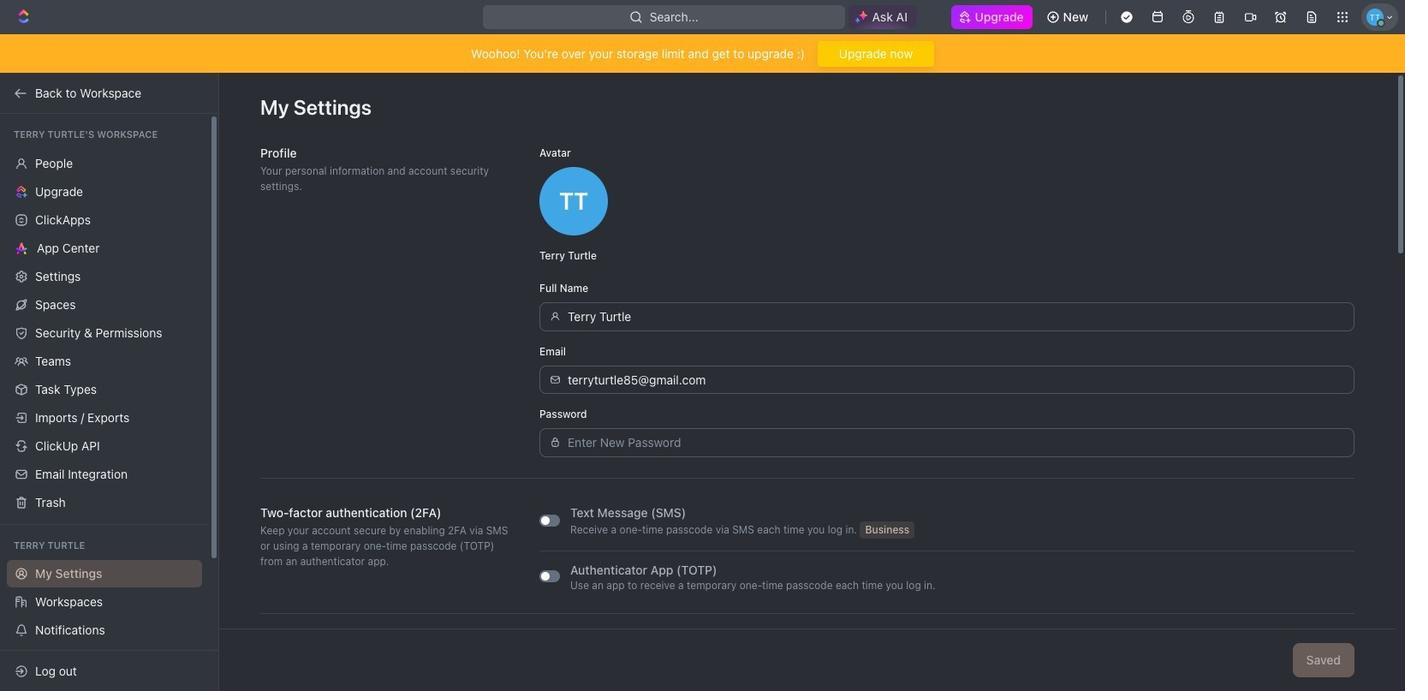 Task type: describe. For each thing, give the bounding box(es) containing it.
available on business plans or higher element
[[861, 521, 915, 538]]

Enter New Password text field
[[568, 429, 1345, 456]]

Enter Username text field
[[568, 303, 1345, 330]]

user initials: tt image
[[540, 167, 608, 236]]



Task type: locate. For each thing, give the bounding box(es) containing it.
Enter Email text field
[[568, 366, 1345, 393]]

list box
[[540, 641, 1355, 669]]



Task type: vqa. For each thing, say whether or not it's contained in the screenshot.
User initials: TT 'image'
yes



